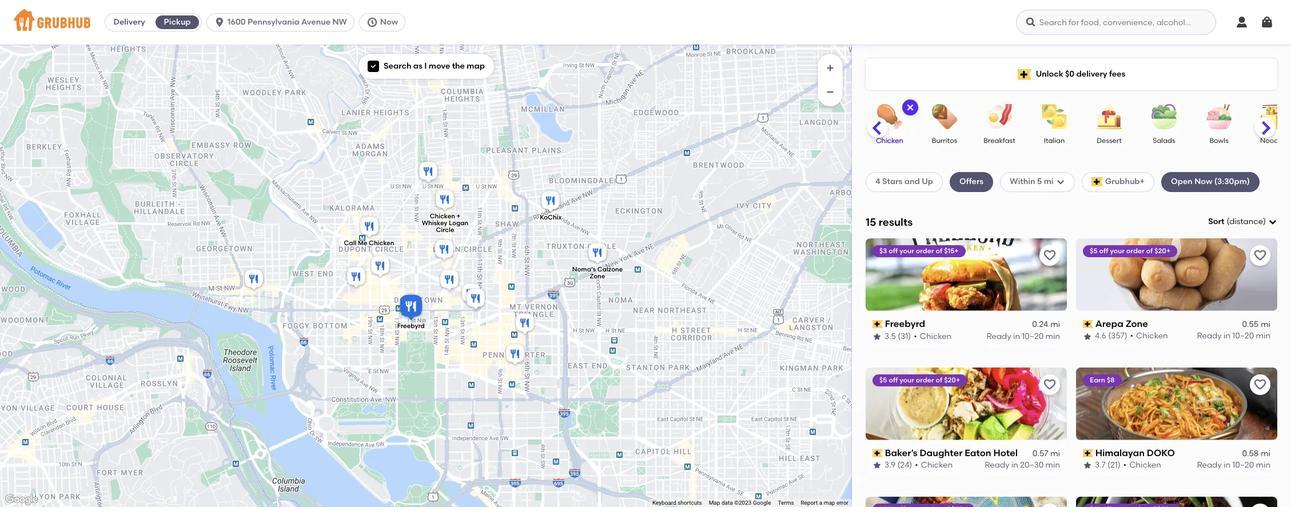 Task type: describe. For each thing, give the bounding box(es) containing it.
freebyrd inside map region
[[397, 322, 425, 329]]

offers
[[960, 177, 984, 187]]

3.7
[[1095, 461, 1106, 470]]

3.5 (31)
[[885, 331, 911, 341]]

(21)
[[1108, 461, 1121, 470]]

plus icon image
[[825, 62, 836, 74]]

$3
[[880, 247, 887, 255]]

salads image
[[1144, 104, 1185, 129]]

mi for zone
[[1261, 320, 1271, 329]]

nando's peri-peri chicken image
[[369, 254, 392, 279]]

chicken image
[[870, 104, 910, 129]]

a
[[819, 500, 823, 506]]

keyboard
[[653, 500, 676, 506]]

pizza corner image
[[417, 160, 440, 185]]

freebyrd image
[[398, 293, 425, 323]]

star icon image for baker's daughter eaton hotel
[[873, 461, 882, 470]]

noma's calzone zone image
[[586, 241, 609, 266]]

spice 6 modern indian image
[[514, 311, 537, 337]]

1 horizontal spatial now
[[1195, 177, 1213, 187]]

freebyrd  logo image
[[866, 238, 1067, 311]]

p.f. chang's  logo image
[[1076, 497, 1278, 507]]

avenue
[[301, 17, 331, 27]]

grubhub plus flag logo image for grubhub+
[[1092, 178, 1103, 187]]

save this restaurant image for arepa zone
[[1254, 249, 1267, 262]]

0.24
[[1033, 320, 1048, 329]]

save this restaurant image for himalayan doko
[[1254, 378, 1267, 392]]

save this restaurant button for himalayan doko
[[1250, 374, 1271, 395]]

baker's
[[885, 448, 918, 459]]

arepa zone image
[[438, 268, 461, 293]]

doko
[[1147, 448, 1175, 459]]

subscription pass image for baker's daughter eaton hotel
[[873, 450, 883, 458]]

min for himalayan doko
[[1256, 461, 1271, 470]]

breakfast
[[984, 137, 1016, 145]]

1600 pennsylvania avenue nw
[[228, 17, 347, 27]]

keyboard shortcuts button
[[653, 499, 702, 507]]

results
[[879, 215, 913, 229]]

grubhub plus flag logo image for unlock $0 delivery fees
[[1018, 69, 1032, 80]]

$5 off your order of $20+ for zone
[[1090, 247, 1171, 255]]

italian
[[1044, 137, 1065, 145]]

4.6
[[1095, 331, 1107, 341]]

open
[[1171, 177, 1193, 187]]

zone inside noma's calzone zone
[[590, 273, 605, 280]]

arepa
[[1096, 318, 1124, 329]]

search
[[384, 61, 411, 71]]

10–20 for arepa zone
[[1233, 331, 1254, 341]]

ready in 10–20 min for freebyrd
[[987, 331, 1060, 341]]

(24)
[[898, 461, 912, 470]]

chicken down daughter
[[921, 461, 953, 470]]

salads
[[1153, 137, 1176, 145]]

your for freebyrd
[[900, 247, 915, 255]]

nw
[[333, 17, 347, 27]]

now inside "button"
[[380, 17, 398, 27]]

call me chicken image
[[358, 215, 381, 240]]

search as i move the map
[[384, 61, 485, 71]]

breakfast image
[[980, 104, 1020, 129]]

arepa zone
[[1096, 318, 1148, 329]]

$8
[[1107, 376, 1115, 384]]

shortcuts
[[678, 500, 702, 506]]

chicken + whiskey logan circle image
[[434, 188, 456, 213]]

1600
[[228, 17, 246, 27]]

$5 for baker's
[[880, 376, 887, 384]]

star icon image for arepa zone
[[1083, 332, 1092, 341]]

up
[[922, 177, 933, 187]]

report a map error link
[[801, 500, 849, 506]]

burritos image
[[925, 104, 965, 129]]

0 vertical spatial map
[[467, 61, 485, 71]]

noma's
[[572, 266, 596, 273]]

subscription pass image for freebyrd
[[873, 320, 883, 328]]

(357)
[[1109, 331, 1128, 341]]

seoulspice image
[[504, 342, 527, 367]]

himalayan doko
[[1096, 448, 1175, 459]]

italian image
[[1035, 104, 1075, 129]]

now button
[[359, 13, 410, 31]]

• for himalayan doko
[[1124, 461, 1127, 470]]

min for arepa zone
[[1256, 331, 1271, 341]]

and
[[905, 177, 920, 187]]

kochix image
[[539, 189, 562, 214]]

+
[[457, 213, 461, 220]]

bowls
[[1210, 137, 1229, 145]]

the
[[452, 61, 465, 71]]

chicken inside chicken + whiskey logan circle
[[430, 213, 455, 220]]

delivery button
[[105, 13, 153, 31]]

save this restaurant button for baker's daughter eaton hotel
[[1040, 374, 1060, 395]]

in for himalayan doko
[[1224, 461, 1231, 470]]

save this restaurant button for freebyrd
[[1040, 245, 1060, 266]]

delivery
[[114, 17, 145, 27]]

kochix
[[540, 214, 562, 221]]

save this restaurant button for arepa zone
[[1250, 245, 1271, 266]]

(
[[1227, 217, 1230, 227]]

ready for freebyrd
[[987, 331, 1012, 341]]

sort
[[1209, 217, 1225, 227]]

distance
[[1230, 217, 1263, 227]]

pickup
[[164, 17, 191, 27]]

off for freebyrd
[[889, 247, 898, 255]]

4.6 (357)
[[1095, 331, 1128, 341]]

mi right 5
[[1044, 177, 1054, 187]]

ready in 20–30 min
[[985, 461, 1060, 470]]

open now (3:30pm)
[[1171, 177, 1250, 187]]

0.57
[[1033, 449, 1048, 459]]

0.55 mi
[[1243, 320, 1271, 329]]

0.24 mi
[[1033, 320, 1060, 329]]

your for baker's daughter eaton hotel
[[900, 376, 915, 384]]

i
[[425, 61, 427, 71]]

earn $8
[[1090, 376, 1115, 384]]

15
[[866, 215, 876, 229]]

call me chicken
[[344, 239, 394, 247]]

whiskey
[[422, 220, 447, 227]]

chicken right (31)
[[920, 331, 952, 341]]

subscription pass image for arepa zone
[[1083, 320, 1093, 328]]

move
[[429, 61, 450, 71]]

order for arepa zone
[[1127, 247, 1145, 255]]

map data ©2023 google
[[709, 500, 771, 506]]

order for baker's daughter eaton hotel
[[916, 376, 934, 384]]

me
[[358, 239, 367, 247]]

$0
[[1066, 69, 1075, 79]]

as
[[413, 61, 423, 71]]

within
[[1010, 177, 1036, 187]]

terms
[[778, 500, 794, 506]]

5
[[1037, 177, 1042, 187]]



Task type: locate. For each thing, give the bounding box(es) containing it.
in for freebyrd
[[1014, 331, 1020, 341]]

ready in 10–20 min down 0.24 at the bottom right of the page
[[987, 331, 1060, 341]]

order for freebyrd
[[916, 247, 934, 255]]

map
[[709, 500, 720, 506]]

himalayan doko image
[[464, 287, 487, 312]]

mi right 0.57
[[1051, 449, 1060, 459]]

)
[[1263, 217, 1266, 227]]

zone up (357)
[[1126, 318, 1148, 329]]

• chicken for baker's daughter eaton hotel
[[915, 461, 953, 470]]

• chicken
[[914, 331, 952, 341], [1131, 331, 1168, 341], [915, 461, 953, 470], [1124, 461, 1162, 470]]

daughter
[[920, 448, 963, 459]]

nando's peri-peri chicken logo image
[[866, 497, 1067, 507]]

• chicken for freebyrd
[[914, 331, 952, 341]]

• chicken for himalayan doko
[[1124, 461, 1162, 470]]

order
[[916, 247, 934, 255], [1127, 247, 1145, 255], [916, 376, 934, 384]]

now up search
[[380, 17, 398, 27]]

circle
[[436, 226, 454, 234]]

min down 0.55 mi
[[1256, 331, 1271, 341]]

1 horizontal spatial subscription pass image
[[1083, 450, 1093, 458]]

in
[[1014, 331, 1020, 341], [1224, 331, 1231, 341], [1012, 461, 1019, 470], [1224, 461, 1231, 470]]

svg image inside 1600 pennsylvania avenue nw button
[[214, 17, 225, 28]]

1 vertical spatial zone
[[1126, 318, 1148, 329]]

10–20 for himalayan doko
[[1233, 461, 1254, 470]]

$15+
[[944, 247, 959, 255]]

chicken up circle
[[430, 213, 455, 220]]

subscription pass image left arepa at the right
[[1083, 320, 1093, 328]]

0 vertical spatial now
[[380, 17, 398, 27]]

now
[[380, 17, 398, 27], [1195, 177, 1213, 187]]

pennsylvania
[[248, 17, 300, 27]]

0 vertical spatial grubhub plus flag logo image
[[1018, 69, 1032, 80]]

arepa zone logo image
[[1076, 238, 1278, 311]]

1 horizontal spatial grubhub plus flag logo image
[[1092, 178, 1103, 187]]

10–20 down 0.58
[[1233, 461, 1254, 470]]

subscription pass image
[[873, 320, 883, 328], [1083, 450, 1093, 458]]

mi for daughter
[[1051, 449, 1060, 459]]

earn
[[1090, 376, 1106, 384]]

• chicken down arepa zone
[[1131, 331, 1168, 341]]

of for freebyrd
[[936, 247, 943, 255]]

burritos
[[932, 137, 958, 145]]

star icon image left 3.7
[[1083, 461, 1092, 470]]

noodles
[[1261, 137, 1288, 145]]

• chicken down daughter
[[915, 461, 953, 470]]

baker's daughter eaton hotel
[[885, 448, 1018, 459]]

subscription pass image
[[1083, 320, 1093, 328], [873, 450, 883, 458]]

dessert
[[1097, 137, 1122, 145]]

ready in 10–20 min down 0.55 at the bottom right of page
[[1197, 331, 1271, 341]]

svg image for now
[[367, 17, 378, 28]]

$5 off your order of $20+
[[1090, 247, 1171, 255], [880, 376, 960, 384]]

google
[[753, 500, 771, 506]]

0 vertical spatial subscription pass image
[[1083, 320, 1093, 328]]

save this restaurant image for baker's daughter eaton hotel
[[1043, 378, 1057, 392]]

©2023
[[734, 500, 752, 506]]

$20+ for zone
[[1155, 247, 1171, 255]]

3.9
[[885, 461, 896, 470]]

star icon image left 3.9 in the bottom right of the page
[[873, 461, 882, 470]]

•
[[914, 331, 917, 341], [1131, 331, 1134, 341], [915, 461, 918, 470], [1124, 461, 1127, 470]]

mi for doko
[[1261, 449, 1271, 459]]

(3:30pm)
[[1215, 177, 1250, 187]]

call
[[344, 239, 357, 247]]

1 vertical spatial grubhub plus flag logo image
[[1092, 178, 1103, 187]]

10–20 for freebyrd
[[1022, 331, 1044, 341]]

report a map error
[[801, 500, 849, 506]]

svg image for search as i move the map
[[370, 63, 377, 70]]

min for baker's daughter eaton hotel
[[1046, 461, 1060, 470]]

20–30
[[1020, 461, 1044, 470]]

1 horizontal spatial subscription pass image
[[1083, 320, 1093, 328]]

your for arepa zone
[[1110, 247, 1125, 255]]

$5 for arepa
[[1090, 247, 1098, 255]]

ready for arepa zone
[[1197, 331, 1222, 341]]

map region
[[0, 0, 859, 507]]

star icon image left 3.5
[[873, 332, 882, 341]]

chicken + whiskey logan circle
[[422, 213, 469, 234]]

hotel
[[994, 448, 1018, 459]]

of for baker's daughter eaton hotel
[[936, 376, 943, 384]]

$20+ for daughter
[[944, 376, 960, 384]]

3.5
[[885, 331, 896, 341]]

• for arepa zone
[[1131, 331, 1134, 341]]

within 5 mi
[[1010, 177, 1054, 187]]

pickup button
[[153, 13, 201, 31]]

0 horizontal spatial subscription pass image
[[873, 320, 883, 328]]

data
[[722, 500, 733, 506]]

3.9 (24)
[[885, 461, 912, 470]]

noodles image
[[1254, 104, 1291, 129]]

0.57 mi
[[1033, 449, 1060, 459]]

grubhub plus flag logo image left grubhub+
[[1092, 178, 1103, 187]]

mi right 0.55 at the bottom right of page
[[1261, 320, 1271, 329]]

1 horizontal spatial map
[[824, 500, 835, 506]]

1 horizontal spatial zone
[[1126, 318, 1148, 329]]

0.55
[[1243, 320, 1259, 329]]

mi right 0.24 at the bottom right of the page
[[1051, 320, 1060, 329]]

0 vertical spatial $5
[[1090, 247, 1098, 255]]

• right (24)
[[915, 461, 918, 470]]

off for arepa zone
[[1100, 247, 1109, 255]]

chicken down himalayan doko
[[1130, 461, 1162, 470]]

0.58
[[1243, 449, 1259, 459]]

map right the
[[467, 61, 485, 71]]

chicken right me
[[369, 239, 394, 247]]

0 vertical spatial zone
[[590, 273, 605, 280]]

google image
[[3, 492, 41, 507]]

chicken down arepa zone
[[1137, 331, 1168, 341]]

baker's daughter eaton hotel image
[[460, 282, 483, 307]]

unlock
[[1036, 69, 1064, 79]]

ready in 10–20 min for arepa zone
[[1197, 331, 1271, 341]]

grubhub+
[[1105, 177, 1145, 187]]

six street eats image
[[243, 267, 265, 293]]

min for freebyrd
[[1046, 331, 1060, 341]]

save this restaurant button
[[1040, 245, 1060, 266], [1250, 245, 1271, 266], [1040, 374, 1060, 395], [1250, 374, 1271, 395]]

1 horizontal spatial $5 off your order of $20+
[[1090, 247, 1171, 255]]

svg image
[[1261, 15, 1274, 29], [1025, 17, 1037, 28], [906, 103, 915, 112], [1056, 178, 1065, 187], [1269, 217, 1278, 227]]

• for freebyrd
[[914, 331, 917, 341]]

terms link
[[778, 500, 794, 506]]

zone
[[590, 273, 605, 280], [1126, 318, 1148, 329]]

dessert image
[[1090, 104, 1130, 129]]

$5
[[1090, 247, 1098, 255], [880, 376, 887, 384]]

1 vertical spatial $20+
[[944, 376, 960, 384]]

main navigation navigation
[[0, 0, 1291, 45]]

eaton
[[965, 448, 992, 459]]

0 horizontal spatial $20+
[[944, 376, 960, 384]]

map right a
[[824, 500, 835, 506]]

ready in 10–20 min down 0.58
[[1197, 461, 1271, 470]]

(31)
[[898, 331, 911, 341]]

fees
[[1110, 69, 1126, 79]]

subscription pass image left baker's
[[873, 450, 883, 458]]

• right (31)
[[914, 331, 917, 341]]

10–20 down 0.24 at the bottom right of the page
[[1022, 331, 1044, 341]]

1 vertical spatial subscription pass image
[[873, 450, 883, 458]]

subscription pass image for himalayan doko
[[1083, 450, 1093, 458]]

$20+
[[1155, 247, 1171, 255], [944, 376, 960, 384]]

min
[[1046, 331, 1060, 341], [1256, 331, 1271, 341], [1046, 461, 1060, 470], [1256, 461, 1271, 470]]

• chicken down himalayan doko
[[1124, 461, 1162, 470]]

p.f. chang's image
[[345, 265, 368, 290]]

ready in 10–20 min
[[987, 331, 1060, 341], [1197, 331, 1271, 341], [1197, 461, 1271, 470]]

min down 0.58 mi
[[1256, 461, 1271, 470]]

$3 off your order of $15+
[[880, 247, 959, 255]]

svg image for 1600 pennsylvania avenue nw
[[214, 17, 225, 28]]

mi right 0.58
[[1261, 449, 1271, 459]]

$5 off your order of $20+ for daughter
[[880, 376, 960, 384]]

ready
[[987, 331, 1012, 341], [1197, 331, 1222, 341], [985, 461, 1010, 470], [1197, 461, 1222, 470]]

4 stars and up
[[876, 177, 933, 187]]

0 horizontal spatial $5
[[880, 376, 887, 384]]

stars
[[883, 177, 903, 187]]

Search for food, convenience, alcohol... search field
[[1016, 10, 1216, 35]]

0 horizontal spatial grubhub plus flag logo image
[[1018, 69, 1032, 80]]

• for baker's daughter eaton hotel
[[915, 461, 918, 470]]

unlock $0 delivery fees
[[1036, 69, 1126, 79]]

1 vertical spatial $5
[[880, 376, 887, 384]]

0 horizontal spatial map
[[467, 61, 485, 71]]

star icon image left 4.6
[[1083, 332, 1092, 341]]

save this restaurant image
[[1043, 249, 1057, 262], [1254, 249, 1267, 262], [1043, 378, 1057, 392], [1254, 378, 1267, 392]]

0 horizontal spatial $5 off your order of $20+
[[880, 376, 960, 384]]

minus icon image
[[825, 86, 836, 98]]

min down 0.24 mi
[[1046, 331, 1060, 341]]

now right open
[[1195, 177, 1213, 187]]

logan
[[449, 220, 469, 227]]

in for arepa zone
[[1224, 331, 1231, 341]]

0 vertical spatial $20+
[[1155, 247, 1171, 255]]

0 vertical spatial $5 off your order of $20+
[[1090, 247, 1171, 255]]

• right (357)
[[1131, 331, 1134, 341]]

1 vertical spatial map
[[824, 500, 835, 506]]

chicken
[[876, 137, 904, 145], [430, 213, 455, 220], [369, 239, 394, 247], [920, 331, 952, 341], [1137, 331, 1168, 341], [921, 461, 953, 470], [1130, 461, 1162, 470]]

noma's calzone zone
[[572, 266, 623, 280]]

report
[[801, 500, 818, 506]]

15 results
[[866, 215, 913, 229]]

svg image
[[1235, 15, 1249, 29], [214, 17, 225, 28], [367, 17, 378, 28], [370, 63, 377, 70]]

zone down noma's calzone zone icon
[[590, 273, 605, 280]]

save this restaurant image for freebyrd
[[1043, 249, 1057, 262]]

0 horizontal spatial freebyrd
[[397, 322, 425, 329]]

1 vertical spatial subscription pass image
[[1083, 450, 1093, 458]]

himalayan
[[1096, 448, 1145, 459]]

4
[[876, 177, 881, 187]]

1 horizontal spatial freebyrd
[[885, 318, 926, 329]]

keyboard shortcuts
[[653, 500, 702, 506]]

ready for himalayan doko
[[1197, 461, 1222, 470]]

• right the (21)
[[1124, 461, 1127, 470]]

off for baker's daughter eaton hotel
[[889, 376, 898, 384]]

bowls image
[[1199, 104, 1239, 129]]

1 horizontal spatial $20+
[[1155, 247, 1171, 255]]

• chicken right (31)
[[914, 331, 952, 341]]

0.58 mi
[[1243, 449, 1271, 459]]

• chicken for arepa zone
[[1131, 331, 1168, 341]]

0 horizontal spatial now
[[380, 17, 398, 27]]

none field containing sort
[[1209, 216, 1278, 228]]

star icon image
[[873, 332, 882, 341], [1083, 332, 1092, 341], [873, 461, 882, 470], [1083, 461, 1092, 470]]

baker's daughter eaton hotel logo image
[[866, 368, 1067, 440]]

error
[[837, 500, 849, 506]]

0 horizontal spatial subscription pass image
[[873, 450, 883, 458]]

svg image inside the now "button"
[[367, 17, 378, 28]]

himalayan doko logo image
[[1076, 368, 1278, 440]]

ready for baker's daughter eaton hotel
[[985, 461, 1010, 470]]

sort ( distance )
[[1209, 217, 1266, 227]]

in for baker's daughter eaton hotel
[[1012, 461, 1019, 470]]

ready in 10–20 min for himalayan doko
[[1197, 461, 1271, 470]]

1 vertical spatial now
[[1195, 177, 1213, 187]]

popeyes image
[[433, 238, 456, 263]]

star icon image for freebyrd
[[873, 332, 882, 341]]

0 vertical spatial subscription pass image
[[873, 320, 883, 328]]

0 horizontal spatial zone
[[590, 273, 605, 280]]

min down '0.57 mi'
[[1046, 461, 1060, 470]]

10–20 down 0.55 at the bottom right of page
[[1233, 331, 1254, 341]]

star icon image for himalayan doko
[[1083, 461, 1092, 470]]

grubhub plus flag logo image left unlock
[[1018, 69, 1032, 80]]

1600 pennsylvania avenue nw button
[[207, 13, 359, 31]]

1 horizontal spatial $5
[[1090, 247, 1098, 255]]

chicken down chicken image
[[876, 137, 904, 145]]

grubhub plus flag logo image
[[1018, 69, 1032, 80], [1092, 178, 1103, 187]]

None field
[[1209, 216, 1278, 228]]

1 vertical spatial $5 off your order of $20+
[[880, 376, 960, 384]]

of for arepa zone
[[1147, 247, 1153, 255]]



Task type: vqa. For each thing, say whether or not it's contained in the screenshot.
mi associated with DOKO
yes



